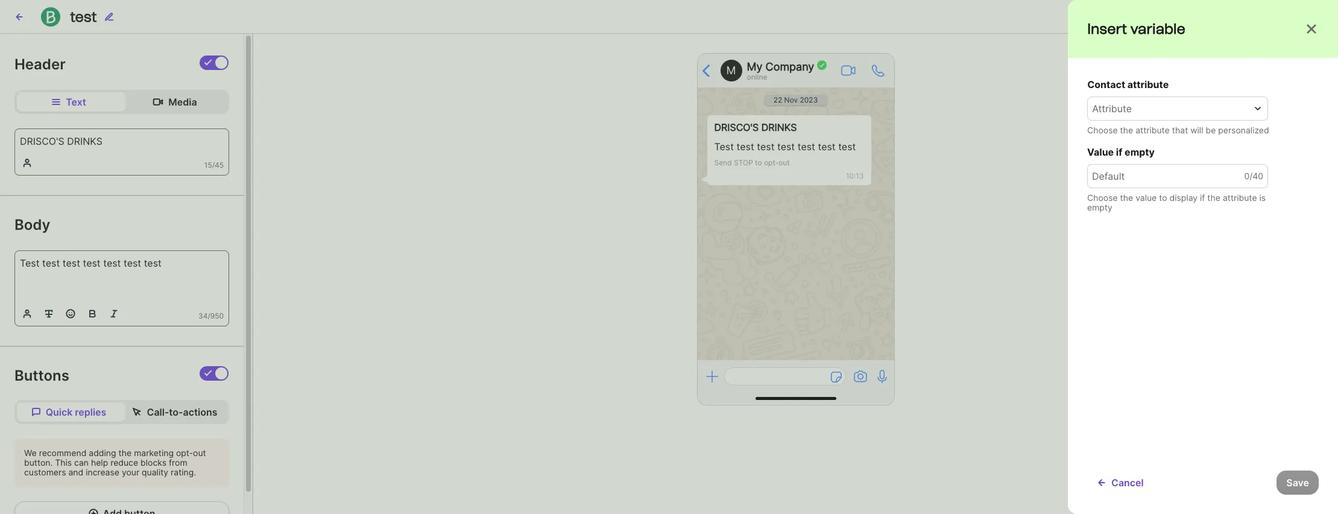 Task type: locate. For each thing, give the bounding box(es) containing it.
send
[[715, 158, 732, 167]]

drisco's up stop
[[715, 121, 759, 133]]

2 vertical spatial /
[[208, 311, 210, 321]]

drinks down text
[[67, 135, 103, 147]]

empty
[[1125, 146, 1156, 158], [1088, 202, 1113, 212]]

0 vertical spatial /
[[212, 161, 215, 170]]

media
[[169, 96, 197, 108]]

choose the value to display if the attribute is empty
[[1088, 192, 1267, 212]]

drisco's
[[715, 121, 759, 133], [20, 135, 64, 147]]

1 horizontal spatial test
[[715, 141, 734, 153]]

1 vertical spatial out
[[193, 448, 206, 458]]

to right value
[[1160, 192, 1168, 203]]

contact
[[1088, 78, 1126, 91]]

2 vertical spatial attribute
[[1224, 192, 1258, 203]]

10:13
[[847, 171, 864, 180]]

increase
[[86, 467, 119, 477]]

customers
[[24, 467, 66, 477]]

test down body
[[20, 257, 40, 269]]

choose
[[1088, 125, 1119, 135], [1088, 192, 1119, 203]]

stop
[[734, 158, 754, 167]]

my company online
[[747, 60, 815, 81]]

1 horizontal spatial /
[[212, 161, 215, 170]]

save inside insert variable dialog
[[1287, 477, 1310, 489]]

to right stop
[[756, 158, 762, 167]]

attribute button
[[1088, 97, 1269, 121]]

1 vertical spatial drinks
[[67, 135, 103, 147]]

1 horizontal spatial out
[[779, 158, 790, 167]]

0
[[1245, 171, 1250, 181]]

0 horizontal spatial empty
[[1088, 202, 1113, 212]]

reduce
[[111, 458, 138, 468]]

be
[[1206, 125, 1217, 135]]

0 horizontal spatial /
[[208, 311, 210, 321]]

attribute up attribute 'popup button' at the top of page
[[1128, 78, 1169, 91]]

0 vertical spatial empty
[[1125, 146, 1156, 158]]

0 horizontal spatial to
[[756, 158, 762, 167]]

company
[[766, 60, 815, 73]]

1 horizontal spatial drisco's
[[715, 121, 759, 133]]

test
[[715, 141, 734, 153], [20, 257, 40, 269]]

marketing
[[134, 448, 174, 458]]

0 horizontal spatial opt-
[[176, 448, 193, 458]]

will
[[1191, 125, 1204, 135]]

1 vertical spatial empty
[[1088, 202, 1113, 212]]

0 horizontal spatial out
[[193, 448, 206, 458]]

insert variable dialog
[[1069, 0, 1339, 514]]

1 horizontal spatial to
[[1160, 192, 1168, 203]]

settings
[[1169, 11, 1208, 23]]

1 vertical spatial if
[[1201, 192, 1206, 203]]

the
[[1121, 125, 1134, 135], [1121, 192, 1134, 203], [1208, 192, 1221, 203], [119, 448, 132, 458]]

0 vertical spatial out
[[779, 158, 790, 167]]

0 vertical spatial if
[[1117, 146, 1123, 158]]

button.
[[24, 458, 53, 468]]

choose left value
[[1088, 192, 1119, 203]]

adding
[[89, 448, 116, 458]]

1 vertical spatial choose
[[1088, 192, 1119, 203]]

0 / 40
[[1245, 171, 1264, 181]]

/ for test test test test test test test
[[208, 311, 210, 321]]

1 vertical spatial attribute
[[1136, 125, 1171, 135]]

1 horizontal spatial if
[[1201, 192, 1206, 203]]

0 vertical spatial opt-
[[764, 158, 779, 167]]

recommend
[[39, 448, 86, 458]]

choose for value
[[1088, 192, 1119, 203]]

text button
[[17, 92, 121, 112]]

0 vertical spatial drinks
[[762, 121, 797, 133]]

the up your
[[119, 448, 132, 458]]

the left value
[[1121, 192, 1134, 203]]

from
[[169, 458, 187, 468]]

save for cancel
[[1287, 477, 1310, 489]]

Rich Text Editor, main text field
[[15, 251, 229, 302]]

edit template name image
[[104, 12, 114, 21]]

1 horizontal spatial opt-
[[764, 158, 779, 167]]

opt- up rating.
[[176, 448, 193, 458]]

test inside test test test test test test test send stop to opt-out 10:13
[[715, 141, 734, 153]]

22 nov 2023
[[774, 95, 818, 104]]

save button
[[1290, 5, 1332, 29], [1278, 471, 1320, 495]]

2 horizontal spatial /
[[1250, 171, 1253, 181]]

1 vertical spatial drisco's drinks
[[20, 135, 103, 147]]

0 vertical spatial drisco's drinks
[[715, 121, 797, 133]]

opt-
[[764, 158, 779, 167], [176, 448, 193, 458]]

1 vertical spatial save
[[1287, 477, 1310, 489]]

quick
[[46, 406, 73, 418]]

test up send at the top right of the page
[[715, 141, 734, 153]]

display
[[1170, 192, 1198, 203]]

0 horizontal spatial test
[[20, 257, 40, 269]]

m
[[727, 64, 736, 77]]

the up value if empty
[[1121, 125, 1134, 135]]

if right display
[[1201, 192, 1206, 203]]

out right from at left bottom
[[193, 448, 206, 458]]

drisco's drinks down text button
[[20, 135, 103, 147]]

drisco's drinks down 22
[[715, 121, 797, 133]]

0 vertical spatial choose
[[1088, 125, 1119, 135]]

choose inside choose the value to display if the attribute is empty
[[1088, 192, 1119, 203]]

1 vertical spatial /
[[1250, 171, 1253, 181]]

drisco's down text button
[[20, 135, 64, 147]]

1 horizontal spatial drisco's drinks
[[715, 121, 797, 133]]

drisco's drinks
[[715, 121, 797, 133], [20, 135, 103, 147]]

drinks down 22
[[762, 121, 797, 133]]

media button
[[123, 92, 227, 112]]

body
[[14, 216, 50, 234]]

1 vertical spatial drisco's
[[20, 135, 64, 147]]

opt- right stop
[[764, 158, 779, 167]]

can
[[74, 458, 89, 468]]

1 vertical spatial save button
[[1278, 471, 1320, 495]]

empty right value
[[1125, 146, 1156, 158]]

save
[[1299, 11, 1322, 23], [1287, 477, 1310, 489]]

1 vertical spatial to
[[1160, 192, 1168, 203]]

replies
[[75, 406, 106, 418]]

out right stop
[[779, 158, 790, 167]]

call-to-actions
[[147, 406, 218, 418]]

1 vertical spatial test
[[20, 257, 40, 269]]

0 horizontal spatial drisco's
[[20, 135, 64, 147]]

0 horizontal spatial if
[[1117, 146, 1123, 158]]

test test test test test test test send stop to opt-out 10:13
[[715, 141, 864, 180]]

test for test test test test test test test
[[20, 257, 40, 269]]

help
[[91, 458, 108, 468]]

0 horizontal spatial drinks
[[67, 135, 103, 147]]

0 vertical spatial save
[[1299, 11, 1322, 23]]

test for test test test test test test test send stop to opt-out 10:13
[[715, 141, 734, 153]]

2023
[[801, 95, 818, 104]]

online
[[747, 72, 768, 81]]

attribute left that
[[1136, 125, 1171, 135]]

to
[[756, 158, 762, 167], [1160, 192, 1168, 203]]

if
[[1117, 146, 1123, 158], [1201, 192, 1206, 203]]

0 vertical spatial to
[[756, 158, 762, 167]]

header
[[14, 56, 66, 73]]

1 choose from the top
[[1088, 125, 1119, 135]]

out
[[779, 158, 790, 167], [193, 448, 206, 458]]

2 choose from the top
[[1088, 192, 1119, 203]]

attribute left is
[[1224, 192, 1258, 203]]

950
[[210, 311, 224, 321]]

34
[[199, 311, 208, 321]]

insert
[[1088, 20, 1128, 37]]

test
[[70, 8, 97, 25], [737, 141, 755, 153], [757, 141, 775, 153], [778, 141, 795, 153], [798, 141, 816, 153], [818, 141, 836, 153], [839, 141, 856, 153], [42, 257, 60, 269], [63, 257, 80, 269], [83, 257, 101, 269], [103, 257, 121, 269], [124, 257, 141, 269], [144, 257, 162, 269]]

attribute
[[1128, 78, 1169, 91], [1136, 125, 1171, 135], [1224, 192, 1258, 203]]

empty left value
[[1088, 202, 1113, 212]]

save button inside insert variable dialog
[[1278, 471, 1320, 495]]

buttons
[[14, 367, 69, 384]]

/
[[212, 161, 215, 170], [1250, 171, 1253, 181], [208, 311, 210, 321]]

we recommend adding the marketing opt-out button. this can help reduce blocks from customers and increase your quality rating.
[[24, 448, 206, 477]]

0 vertical spatial test
[[715, 141, 734, 153]]

0 horizontal spatial drisco's drinks
[[20, 135, 103, 147]]

to inside choose the value to display if the attribute is empty
[[1160, 192, 1168, 203]]

drinks
[[762, 121, 797, 133], [67, 135, 103, 147]]

if right value
[[1117, 146, 1123, 158]]

choose up value
[[1088, 125, 1119, 135]]

0 vertical spatial save button
[[1290, 5, 1332, 29]]

1 vertical spatial opt-
[[176, 448, 193, 458]]

text
[[66, 96, 86, 108]]

/ for drisco's drinks
[[212, 161, 215, 170]]

test inside test test test test test test test text box
[[20, 257, 40, 269]]

settings button
[[1144, 5, 1218, 29]]



Task type: describe. For each thing, give the bounding box(es) containing it.
choose for contact
[[1088, 125, 1119, 135]]

1 horizontal spatial empty
[[1125, 146, 1156, 158]]

15 / 45
[[204, 161, 224, 170]]

to-
[[169, 406, 183, 418]]

is
[[1260, 192, 1267, 203]]

0 vertical spatial attribute
[[1128, 78, 1169, 91]]

out inside test test test test test test test send stop to opt-out 10:13
[[779, 158, 790, 167]]

empty inside choose the value to display if the attribute is empty
[[1088, 202, 1113, 212]]

call-to-actions button
[[123, 403, 227, 422]]

back button image
[[14, 12, 24, 21]]

actions
[[183, 406, 218, 418]]

22
[[774, 95, 783, 104]]

insert variable
[[1088, 20, 1186, 37]]

cancel button
[[1088, 471, 1154, 495]]

45
[[215, 161, 224, 170]]

save for settings
[[1299, 11, 1322, 23]]

cancel
[[1112, 477, 1145, 489]]

quick replies button
[[17, 403, 121, 422]]

that
[[1173, 125, 1189, 135]]

drisco's inside rich text editor, main text box
[[20, 135, 64, 147]]

0 vertical spatial drisco's
[[715, 121, 759, 133]]

contact attribute
[[1088, 78, 1169, 91]]

1 horizontal spatial drinks
[[762, 121, 797, 133]]

opt- inside we recommend adding the marketing opt-out button. this can help reduce blocks from customers and increase your quality rating.
[[176, 448, 193, 458]]

Value if empty text field
[[1088, 164, 1269, 188]]

attribute
[[1093, 103, 1133, 115]]

and
[[68, 467, 83, 477]]

my
[[747, 60, 763, 73]]

test test test test test test test
[[20, 257, 162, 269]]

40
[[1253, 171, 1264, 181]]

value if empty
[[1088, 146, 1156, 158]]

your
[[122, 467, 139, 477]]

34 / 950
[[199, 311, 224, 321]]

this
[[55, 458, 72, 468]]

variable
[[1131, 20, 1186, 37]]

attribute inside choose the value to display if the attribute is empty
[[1224, 192, 1258, 203]]

/ inside insert variable dialog
[[1250, 171, 1253, 181]]

choose the attribute that will be personalized
[[1088, 125, 1270, 135]]

rating.
[[171, 467, 196, 477]]

value
[[1136, 192, 1158, 203]]

call-
[[147, 406, 169, 418]]

to inside test test test test test test test send stop to opt-out 10:13
[[756, 158, 762, 167]]

out inside we recommend adding the marketing opt-out button. this can help reduce blocks from customers and increase your quality rating.
[[193, 448, 206, 458]]

15
[[204, 161, 212, 170]]

value
[[1088, 146, 1115, 158]]

the inside we recommend adding the marketing opt-out button. this can help reduce blocks from customers and increase your quality rating.
[[119, 448, 132, 458]]

save button for settings
[[1290, 5, 1332, 29]]

we
[[24, 448, 37, 458]]

if inside choose the value to display if the attribute is empty
[[1201, 192, 1206, 203]]

nov
[[785, 95, 798, 104]]

blocks
[[141, 458, 167, 468]]

opt- inside test test test test test test test send stop to opt-out 10:13
[[764, 158, 779, 167]]

Rich Text Editor, main text field
[[15, 129, 229, 151]]

save button for cancel
[[1278, 471, 1320, 495]]

the right display
[[1208, 192, 1221, 203]]

drisco's drinks inside rich text editor, main text box
[[20, 135, 103, 147]]

drinks inside rich text editor, main text box
[[67, 135, 103, 147]]

quality
[[142, 467, 168, 477]]

quick replies
[[46, 406, 106, 418]]

personalized
[[1219, 125, 1270, 135]]



Task type: vqa. For each thing, say whether or not it's contained in the screenshot.
PLEASE CREATE A NEW SEGMENT.
no



